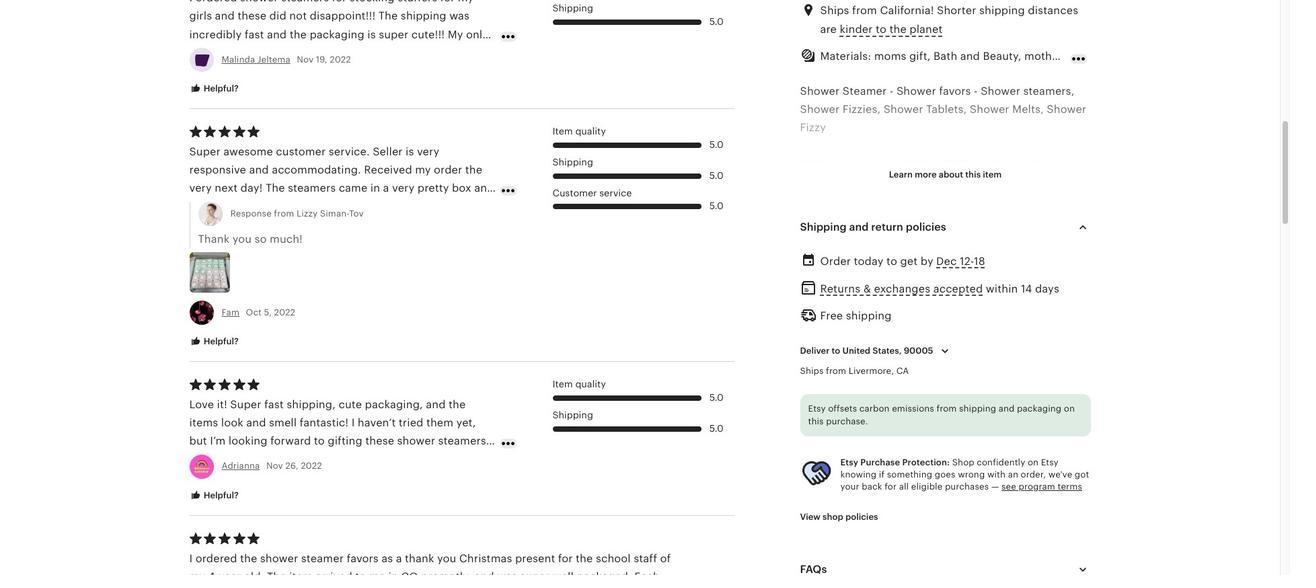 Task type: vqa. For each thing, say whether or not it's contained in the screenshot.
26 to the right
no



Task type: locate. For each thing, give the bounding box(es) containing it.
day, up bridesmaid
[[904, 322, 926, 335]]

steamers inside list includes: ❀  12 big shower steamers  - 2'' each  (lavender, mint, grapefruit, eucaltypus) each shower steamer is individually wrapped and with a label. ❀  beautiful gift box (you can add name on the box for a small cost)
[[887, 432, 935, 445]]

helpful? down adrianna link
[[202, 490, 239, 500]]

item for love it!   super fast shipping, cute packaging, and the items look and smell fantastic!   i haven't tried them yet, but i'm looking forward to gifting these shower steamers this year. very satisfied! :)  thanks so much!
[[553, 379, 573, 390]]

steamers
[[281, 0, 329, 4], [288, 182, 336, 195], [887, 432, 935, 445], [438, 435, 486, 448]]

nov left 26,
[[266, 461, 283, 471]]

0 horizontal spatial stocking
[[350, 0, 395, 4]]

1 horizontal spatial so
[[366, 453, 378, 466]]

1 horizontal spatial nov
[[297, 54, 314, 64]]

shower
[[240, 0, 278, 4], [846, 432, 884, 445], [397, 435, 435, 448], [829, 469, 867, 482]]

includes:
[[822, 414, 870, 427]]

this left item
[[966, 169, 981, 179]]

1 vertical spatial so
[[255, 233, 267, 245]]

0 horizontal spatial valentine's
[[841, 268, 897, 280]]

1 vertical spatial helpful?
[[202, 336, 239, 346]]

about
[[939, 169, 964, 179]]

from down the gmo
[[953, 176, 978, 189]]

these inside love it!   super fast shipping, cute packaging, and the items look and smell fantastic!   i haven't tried them yet, but i'm looking forward to gifting these shower steamers this year. very satisfied! :)  thanks so much!
[[366, 435, 394, 448]]

ships inside "ships from california! shorter shipping distances are"
[[821, 4, 850, 17]]

kinder to the planet
[[840, 23, 943, 36]]

a right in
[[383, 182, 389, 195]]

with inside shop confidently on etsy knowing if something goes wrong with an order, we've got your back for all eligible purchases —
[[988, 470, 1006, 480]]

are
[[821, 23, 837, 36]]

the up super
[[379, 10, 398, 23]]

item for super awesome customer service. seller is very responsive and accommodating. received my order the very next day! the steamers came in a very pretty box and packaged nicely. i ordered the lavender and eucalyptus, love the scents. they look very pretty too. thank you so much!!!
[[553, 126, 573, 137]]

nature
[[981, 176, 1016, 189]]

1 horizontal spatial these
[[366, 435, 394, 448]]

0 horizontal spatial my
[[415, 164, 431, 177]]

the down only
[[471, 46, 488, 59]]

favors
[[940, 85, 972, 97]]

1 vertical spatial fast
[[265, 398, 284, 411]]

your
[[841, 482, 860, 492]]

shipping and return policies
[[801, 221, 947, 233]]

this up 12
[[809, 417, 824, 427]]

1 vertical spatial occasion:
[[955, 304, 1006, 317]]

- inside list includes: ❀  12 big shower steamers  - 2'' each  (lavender, mint, grapefruit, eucaltypus) each shower steamer is individually wrapped and with a label. ❀  beautiful gift box (you can add name on the box for a small cost)
[[938, 432, 942, 445]]

3 5.0 from the top
[[710, 170, 724, 181]]

an
[[1009, 470, 1019, 480]]

a inside all natural ❀ vegan ❀ non gmo ❀ colorant from roots ❀ essential oils ❀ give a gift from nature ❀  only pure ingredients from nature!
[[921, 176, 927, 189]]

to inside dropdown button
[[832, 346, 841, 356]]

the inside button
[[890, 23, 907, 36]]

deliver
[[801, 346, 830, 356]]

1 vertical spatial gift,
[[946, 341, 967, 353]]

1 vertical spatial item
[[553, 379, 573, 390]]

1 vertical spatial you
[[233, 233, 252, 245]]

a right for in the right of the page
[[944, 268, 950, 280]]

shower up did
[[240, 0, 278, 4]]

thank right too.
[[412, 219, 443, 231]]

on inside list includes: ❀  12 big shower steamers  - 2'' each  (lavender, mint, grapefruit, eucaltypus) each shower steamer is individually wrapped and with a label. ❀  beautiful gift box (you can add name on the box for a small cost)
[[1010, 505, 1023, 518]]

steamer
[[870, 469, 913, 482]]

1 vertical spatial my
[[415, 164, 431, 177]]

ordered inside 'super awesome customer service. seller is very responsive and accommodating. received my order the very next day! the steamers came in a very pretty box and packaged nicely. i ordered the lavender and eucalyptus, love the scents. they look very pretty too. thank you so much!!!'
[[287, 200, 329, 213]]

0 horizontal spatial etsy
[[809, 403, 826, 414]]

18
[[975, 255, 986, 268]]

0 horizontal spatial -
[[890, 85, 894, 97]]

very
[[417, 145, 440, 158], [189, 182, 212, 195], [392, 182, 415, 195], [328, 219, 351, 231]]

❀ down all
[[801, 176, 809, 189]]

helpful? for adrianna nov 26, 2022
[[202, 490, 239, 500]]

0 vertical spatial order
[[299, 46, 328, 59]]

or inside it is the perfect gift for a special occasion: a stocking stuffer, valentine's day, for a mom, teacher, wife, friend, coworker or to pamper yourself! a wonderful gift for a special occasion: valentine's day, teacher appreciate day, anniversary gift, best friend day, christmas, bridesmaid gift, mother's day, and more!
[[890, 286, 901, 299]]

shower inside love it!   super fast shipping, cute packaging, and the items look and smell fantastic!   i haven't tried them yet, but i'm looking forward to gifting these shower steamers this year. very satisfied! :)  thanks so much!
[[397, 435, 435, 448]]

came
[[339, 182, 368, 195]]

19,
[[316, 54, 328, 64]]

the up nicely.
[[266, 182, 285, 195]]

1 helpful? from the top
[[202, 83, 239, 93]]

this inside dropdown button
[[966, 169, 981, 179]]

or inside i ordered shower steamers for stocking stuffers for my girls and these did not disappoint!!! the shipping was incredibly fast and the packaging is super cute!!! my only regret is that i didn't order any for myself. if you're on the fence whether or not to order them, do it!!!
[[268, 65, 279, 77]]

so right thanks
[[366, 453, 378, 466]]

is up the eligible
[[916, 469, 924, 482]]

deliver to united states, 90005 button
[[790, 337, 964, 366]]

mint,
[[1045, 432, 1071, 445]]

0 vertical spatial day,
[[900, 268, 921, 280]]

box down see program terms link
[[1046, 505, 1066, 518]]

day, down best
[[1019, 341, 1041, 353]]

a right give
[[921, 176, 927, 189]]

order down 19,
[[316, 65, 345, 77]]

0 vertical spatial nov
[[297, 54, 314, 64]]

next
[[215, 182, 238, 195]]

look down it! at bottom
[[221, 417, 244, 430]]

policies inside dropdown button
[[906, 221, 947, 233]]

1 horizontal spatial valentine's
[[1009, 304, 1065, 317]]

helpful? button
[[179, 77, 249, 101], [179, 330, 249, 354], [179, 484, 249, 508]]

1 horizontal spatial ordered
[[287, 200, 329, 213]]

1 vertical spatial quality
[[576, 379, 606, 390]]

on up mint,
[[1065, 403, 1075, 414]]

not down malinda jeltema nov 19, 2022
[[282, 65, 299, 77]]

lizzy
[[297, 208, 318, 218]]

is left that
[[224, 46, 233, 59]]

it is the perfect gift for a special occasion: a stocking stuffer, valentine's day, for a mom, teacher, wife, friend, coworker or to pamper yourself! a wonderful gift for a special occasion: valentine's day, teacher appreciate day, anniversary gift, best friend day, christmas, bridesmaid gift, mother's day, and more!
[[801, 249, 1090, 372]]

shipping,
[[287, 398, 336, 411]]

special up for in the right of the page
[[931, 249, 968, 262]]

1 horizontal spatial this
[[809, 417, 824, 427]]

1 vertical spatial gift
[[862, 505, 882, 518]]

if
[[880, 470, 885, 480]]

the inside it is the perfect gift for a special occasion: a stocking stuffer, valentine's day, for a mom, teacher, wife, friend, coworker or to pamper yourself! a wonderful gift for a special occasion: valentine's day, teacher appreciate day, anniversary gift, best friend day, christmas, bridesmaid gift, mother's day, and more!
[[822, 249, 839, 262]]

very right seller
[[417, 145, 440, 158]]

is inside list includes: ❀  12 big shower steamers  - 2'' each  (lavender, mint, grapefruit, eucaltypus) each shower steamer is individually wrapped and with a label. ❀  beautiful gift box (you can add name on the box for a small cost)
[[916, 469, 924, 482]]

1 vertical spatial super
[[230, 398, 262, 411]]

shop confidently on etsy knowing if something goes wrong with an order, we've got your back for all eligible purchases —
[[841, 457, 1090, 492]]

ships for ships from california! shorter shipping distances are
[[821, 4, 850, 17]]

fast inside i ordered shower steamers for stocking stuffers for my girls and these did not disappoint!!! the shipping was incredibly fast and the packaging is super cute!!! my only regret is that i didn't order any for myself. if you're on the fence whether or not to order them, do it!!!
[[245, 28, 264, 41]]

to inside button
[[876, 23, 887, 36]]

these left did
[[238, 10, 267, 23]]

and up eucalyptus,
[[475, 182, 494, 195]]

gift down 'return'
[[884, 249, 902, 262]]

the up the yet,
[[449, 398, 466, 411]]

1 5.0 from the top
[[710, 16, 724, 27]]

1 vertical spatial day,
[[1019, 341, 1041, 353]]

scents.
[[234, 219, 272, 231]]

etsy inside shop confidently on etsy knowing if something goes wrong with an order, we've got your back for all eligible purchases —
[[1042, 457, 1059, 468]]

1 horizontal spatial packaging
[[1018, 403, 1062, 414]]

regret
[[189, 46, 221, 59]]

bridesmaid
[[884, 341, 943, 353]]

pretty up eucalyptus,
[[418, 182, 449, 195]]

my up was
[[458, 0, 474, 4]]

much! inside love it!   super fast shipping, cute packaging, and the items look and smell fantastic!   i haven't tried them yet, but i'm looking forward to gifting these shower steamers this year. very satisfied! :)  thanks so much!
[[381, 453, 414, 466]]

0 horizontal spatial policies
[[846, 512, 879, 522]]

stocking up disappoint!!!
[[350, 0, 395, 4]]

returns & exchanges accepted within 14 days
[[821, 283, 1060, 295]]

0 horizontal spatial much!
[[270, 233, 303, 245]]

with up '—'
[[988, 470, 1006, 480]]

so inside love it!   super fast shipping, cute packaging, and the items look and smell fantastic!   i haven't tried them yet, but i'm looking forward to gifting these shower steamers this year. very satisfied! :)  thanks so much!
[[366, 453, 378, 466]]

shower down tried
[[397, 435, 435, 448]]

etsy up list
[[809, 403, 826, 414]]

on inside etsy offsets carbon emissions from shipping and packaging on this purchase.
[[1065, 403, 1075, 414]]

1 vertical spatial valentine's
[[1009, 304, 1065, 317]]

etsy up "we've"
[[1042, 457, 1059, 468]]

1 horizontal spatial gift,
[[994, 322, 1015, 335]]

look inside 'super awesome customer service. seller is very responsive and accommodating. received my order the very next day! the steamers came in a very pretty box and packaged nicely. i ordered the lavender and eucalyptus, love the scents. they look very pretty too. thank you so much!!!'
[[303, 219, 325, 231]]

0 horizontal spatial box
[[452, 182, 472, 195]]

0 horizontal spatial or
[[268, 65, 279, 77]]

ordered up girls
[[196, 0, 237, 4]]

steamers inside i ordered shower steamers for stocking stuffers for my girls and these did not disappoint!!! the shipping was incredibly fast and the packaging is super cute!!! my only regret is that i didn't order any for myself. if you're on the fence whether or not to order them, do it!!!
[[281, 0, 329, 4]]

gift, down anniversary
[[946, 341, 967, 353]]

do
[[381, 65, 395, 77]]

1 vertical spatial policies
[[846, 512, 879, 522]]

on down my
[[455, 46, 468, 59]]

disappoint!!!
[[310, 10, 376, 23]]

2 horizontal spatial this
[[966, 169, 981, 179]]

a
[[921, 176, 927, 189], [383, 182, 389, 195], [922, 249, 928, 262], [944, 268, 950, 280], [906, 304, 912, 317], [801, 487, 807, 500], [801, 524, 807, 536]]

3 helpful? button from the top
[[179, 484, 249, 508]]

2 vertical spatial helpful?
[[202, 490, 239, 500]]

1 helpful? button from the top
[[179, 77, 249, 101]]

1 vertical spatial packaging
[[1018, 403, 1062, 414]]

steamers up did
[[281, 0, 329, 4]]

0 horizontal spatial pretty
[[354, 219, 385, 231]]

the right is
[[822, 249, 839, 262]]

packaging
[[310, 28, 365, 41], [1018, 403, 1062, 414]]

from inside etsy offsets carbon emissions from shipping and packaging on this purchase.
[[937, 403, 957, 414]]

1 vertical spatial thank
[[198, 233, 230, 245]]

today
[[854, 255, 884, 268]]

states,
[[873, 346, 902, 356]]

- left 2''
[[938, 432, 942, 445]]

0 vertical spatial ordered
[[196, 0, 237, 4]]

ships up the are
[[821, 4, 850, 17]]

all
[[801, 158, 814, 171]]

not right did
[[290, 10, 307, 23]]

2 horizontal spatial so
[[468, 219, 480, 231]]

2 vertical spatial this
[[189, 453, 209, 466]]

dec 12-18 button
[[937, 252, 986, 271]]

0 vertical spatial you
[[446, 219, 465, 231]]

shower inside i ordered shower steamers for stocking stuffers for my girls and these did not disappoint!!! the shipping was incredibly fast and the packaging is super cute!!! my only regret is that i didn't order any for myself. if you're on the fence whether or not to order them, do it!!!
[[240, 0, 278, 4]]

very up packaged
[[189, 182, 212, 195]]

only
[[1031, 176, 1055, 189]]

1 horizontal spatial the
[[379, 10, 398, 23]]

shipping and return policies button
[[788, 211, 1103, 243]]

1 vertical spatial these
[[366, 435, 394, 448]]

to up :)
[[314, 435, 325, 448]]

helpful? down fence
[[202, 83, 239, 93]]

0 horizontal spatial thank
[[198, 233, 230, 245]]

2022 right 19,
[[330, 54, 351, 64]]

2 item from the top
[[553, 379, 573, 390]]

3 helpful? from the top
[[202, 490, 239, 500]]

1 vertical spatial 2022
[[274, 307, 295, 317]]

2 vertical spatial order
[[434, 164, 463, 177]]

0 vertical spatial ships
[[821, 4, 850, 17]]

a down exchanges
[[906, 304, 912, 317]]

1 horizontal spatial you
[[446, 219, 465, 231]]

to inside love it!   super fast shipping, cute packaging, and the items look and smell fantastic!   i haven't tried them yet, but i'm looking forward to gifting these shower steamers this year. very satisfied! :)  thanks so much!
[[314, 435, 325, 448]]

i
[[189, 0, 193, 4], [260, 46, 263, 59], [281, 200, 284, 213], [352, 417, 355, 430]]

you down scents.
[[233, 233, 252, 245]]

1 horizontal spatial a
[[1025, 249, 1033, 262]]

0 horizontal spatial these
[[238, 10, 267, 23]]

box left (you in the right bottom of the page
[[885, 505, 904, 518]]

0 vertical spatial stocking
[[350, 0, 395, 4]]

received
[[364, 164, 412, 177]]

whether
[[222, 65, 265, 77]]

0 vertical spatial day,
[[1068, 304, 1090, 317]]

look down "lizzy" at the left top of the page
[[303, 219, 325, 231]]

0 vertical spatial item quality
[[553, 126, 606, 137]]

day,
[[1068, 304, 1090, 317], [1019, 341, 1041, 353]]

1 horizontal spatial etsy
[[841, 457, 859, 468]]

0 vertical spatial so
[[468, 219, 480, 231]]

mother's
[[970, 341, 1016, 353]]

1 horizontal spatial pretty
[[418, 182, 449, 195]]

0 horizontal spatial you
[[233, 233, 252, 245]]

special down pamper
[[915, 304, 952, 317]]

day, up more!
[[801, 341, 822, 353]]

1 vertical spatial much!
[[381, 453, 414, 466]]

0 horizontal spatial ordered
[[196, 0, 237, 4]]

0 horizontal spatial look
[[221, 417, 244, 430]]

tried
[[399, 417, 424, 430]]

1 horizontal spatial with
[[1062, 469, 1085, 482]]

etsy inside etsy offsets carbon emissions from shipping and packaging on this purchase.
[[809, 403, 826, 414]]

helpful? down the fam link
[[202, 336, 239, 346]]

is
[[811, 249, 819, 262]]

6 5.0 from the top
[[710, 423, 724, 434]]

❀
[[858, 158, 867, 171], [906, 158, 914, 171], [972, 158, 981, 171], [801, 176, 809, 189], [883, 176, 892, 189], [1019, 176, 1028, 189], [801, 432, 809, 445], [801, 505, 809, 518]]

2 vertical spatial helpful? button
[[179, 484, 249, 508]]

each
[[959, 432, 984, 445]]

steamers down the yet,
[[438, 435, 486, 448]]

1 quality from the top
[[576, 126, 606, 137]]

purchase.
[[827, 417, 869, 427]]

2022 right 5,
[[274, 307, 295, 317]]

1 vertical spatial ordered
[[287, 200, 329, 213]]

0 vertical spatial item
[[553, 126, 573, 137]]

0 vertical spatial helpful? button
[[179, 77, 249, 101]]

much!
[[270, 233, 303, 245], [381, 453, 414, 466]]

1 horizontal spatial my
[[458, 0, 474, 4]]

super up responsive
[[189, 145, 221, 158]]

california!
[[881, 4, 935, 17]]

shipping down stuffers
[[401, 10, 447, 23]]

shipping inside "ships from california! shorter shipping distances are"
[[980, 4, 1026, 17]]

1 horizontal spatial look
[[303, 219, 325, 231]]

satisfied!
[[266, 453, 313, 466]]

0 vertical spatial gift,
[[994, 322, 1015, 335]]

returns
[[821, 283, 861, 295]]

gift
[[930, 176, 950, 189], [862, 505, 882, 518]]

malinda
[[222, 54, 255, 64]]

1 item from the top
[[553, 126, 573, 137]]

gift inside all natural ❀ vegan ❀ non gmo ❀ colorant from roots ❀ essential oils ❀ give a gift from nature ❀  only pure ingredients from nature!
[[930, 176, 950, 189]]

ships from livermore, ca
[[801, 366, 909, 376]]

1 horizontal spatial day,
[[1068, 304, 1090, 317]]

0 vertical spatial policies
[[906, 221, 947, 233]]

fence
[[189, 65, 219, 77]]

1 vertical spatial a
[[801, 304, 808, 317]]

item quality
[[553, 126, 606, 137], [553, 379, 606, 390]]

26,
[[286, 461, 299, 471]]

view
[[801, 512, 821, 522]]

ordered inside i ordered shower steamers for stocking stuffers for my girls and these did not disappoint!!! the shipping was incredibly fast and the packaging is super cute!!! my only regret is that i didn't order any for myself. if you're on the fence whether or not to order them, do it!!!
[[196, 0, 237, 4]]

helpful? button down regret
[[179, 77, 249, 101]]

these
[[238, 10, 267, 23], [366, 435, 394, 448]]

shipping right shorter
[[980, 4, 1026, 17]]

so down eucalyptus,
[[468, 219, 480, 231]]

learn more about this item
[[890, 169, 1002, 179]]

1 vertical spatial the
[[266, 182, 285, 195]]

from up 2''
[[937, 403, 957, 414]]

steamers down accommodating. on the left
[[288, 182, 336, 195]]

0 horizontal spatial gift
[[862, 505, 882, 518]]

i up they
[[281, 200, 284, 213]]

2 item quality from the top
[[553, 379, 606, 390]]

i down cute
[[352, 417, 355, 430]]

fantastic!
[[300, 417, 349, 430]]

2 quality from the top
[[576, 379, 606, 390]]

box up eucalyptus,
[[452, 182, 472, 195]]

gift up appreciate
[[867, 304, 885, 317]]

pretty down tov
[[354, 219, 385, 231]]

0 horizontal spatial packaging
[[310, 28, 365, 41]]

etsy for etsy purchase protection:
[[841, 457, 859, 468]]

etsy for etsy offsets carbon emissions from shipping and packaging on this purchase.
[[809, 403, 826, 414]]

policies
[[906, 221, 947, 233], [846, 512, 879, 522]]

see
[[1002, 482, 1017, 492]]

packaged
[[189, 200, 241, 213]]

0 vertical spatial thank
[[412, 219, 443, 231]]

helpful? button down the fam link
[[179, 330, 249, 354]]

the down packaged
[[214, 219, 231, 231]]

item quality for super awesome customer service. seller is very responsive and accommodating. received my order the very next day! the steamers came in a very pretty box and packaged nicely. i ordered the lavender and eucalyptus, love the scents. they look very pretty too. thank you so much!!!
[[553, 126, 606, 137]]

from down united
[[827, 366, 847, 376]]

helpful? button for adrianna nov 26, 2022
[[179, 484, 249, 508]]

a inside 'super awesome customer service. seller is very responsive and accommodating. received my order the very next day! the steamers came in a very pretty box and packaged nicely. i ordered the lavender and eucalyptus, love the scents. they look very pretty too. thank you so much!!!'
[[383, 182, 389, 195]]

day,
[[900, 268, 921, 280], [904, 322, 926, 335], [801, 341, 822, 353]]

to down malinda jeltema nov 19, 2022
[[302, 65, 313, 77]]

protection:
[[903, 457, 950, 468]]

12-
[[960, 255, 975, 268]]

1 horizontal spatial thank
[[412, 219, 443, 231]]

2 vertical spatial 2022
[[301, 461, 322, 471]]

0 horizontal spatial with
[[988, 470, 1006, 480]]

the down program
[[1026, 505, 1043, 518]]

or right the &
[[890, 286, 901, 299]]

quality
[[576, 126, 606, 137], [576, 379, 606, 390]]

on right name
[[1010, 505, 1023, 518]]

2 5.0 from the top
[[710, 139, 724, 150]]

1 vertical spatial pretty
[[354, 219, 385, 231]]

helpful? button for malinda jeltema nov 19, 2022
[[179, 77, 249, 101]]

&
[[864, 283, 872, 295]]

policies up cost)
[[846, 512, 879, 522]]

stocking inside it is the perfect gift for a special occasion: a stocking stuffer, valentine's day, for a mom, teacher, wife, friend, coworker or to pamper yourself! a wonderful gift for a special occasion: valentine's day, teacher appreciate day, anniversary gift, best friend day, christmas, bridesmaid gift, mother's day, and more!
[[1036, 249, 1081, 262]]

1 item quality from the top
[[553, 126, 606, 137]]

2022
[[330, 54, 351, 64], [274, 307, 295, 317], [301, 461, 322, 471]]

0 vertical spatial or
[[268, 65, 279, 77]]

ships
[[821, 4, 850, 17], [801, 366, 824, 376]]

my inside i ordered shower steamers for stocking stuffers for my girls and these did not disappoint!!! the shipping was incredibly fast and the packaging is super cute!!! my only regret is that i didn't order any for myself. if you're on the fence whether or not to order them, do it!!!
[[458, 0, 474, 4]]

1 vertical spatial gift
[[867, 304, 885, 317]]

4 5.0 from the top
[[710, 201, 724, 212]]

more
[[915, 169, 937, 179]]

and left 'return'
[[850, 221, 869, 233]]

gift
[[884, 249, 902, 262], [867, 304, 885, 317]]

from down oils
[[863, 194, 888, 207]]

0 vertical spatial my
[[458, 0, 474, 4]]

- right steamer
[[890, 85, 894, 97]]

looking
[[229, 435, 268, 448]]

i inside love it!   super fast shipping, cute packaging, and the items look and smell fantastic!   i haven't tried them yet, but i'm looking forward to gifting these shower steamers this year. very satisfied! :)  thanks so much!
[[352, 417, 355, 430]]

0 vertical spatial super
[[189, 145, 221, 158]]

ordered
[[196, 0, 237, 4], [287, 200, 329, 213]]

to left united
[[832, 346, 841, 356]]

ships down deliver
[[801, 366, 824, 376]]

quality for love it!   super fast shipping, cute packaging, and the items look and smell fantastic!   i haven't tried them yet, but i'm looking forward to gifting these shower steamers this year. very satisfied! :)  thanks so much!
[[576, 379, 606, 390]]

much! down tried
[[381, 453, 414, 466]]

for inside shop confidently on etsy knowing if something goes wrong with an order, we've got your back for all eligible purchases —
[[885, 482, 897, 492]]

1 horizontal spatial much!
[[381, 453, 414, 466]]

fam
[[222, 307, 240, 317]]

service
[[600, 188, 632, 198]]

1 horizontal spatial super
[[230, 398, 262, 411]]



Task type: describe. For each thing, give the bounding box(es) containing it.
2 helpful? from the top
[[202, 336, 239, 346]]

and inside etsy offsets carbon emissions from shipping and packaging on this purchase.
[[999, 403, 1015, 414]]

that
[[236, 46, 257, 59]]

packaging inside i ordered shower steamers for stocking stuffers for my girls and these did not disappoint!!! the shipping was incredibly fast and the packaging is super cute!!! my only regret is that i didn't order any for myself. if you're on the fence whether or not to order them, do it!!!
[[310, 28, 365, 41]]

and up them
[[426, 398, 446, 411]]

wrapped
[[990, 469, 1036, 482]]

vegan
[[870, 158, 903, 171]]

the inside love it!   super fast shipping, cute packaging, and the items look and smell fantastic!   i haven't tried them yet, but i'm looking forward to gifting these shower steamers this year. very satisfied! :)  thanks so much!
[[449, 398, 466, 411]]

0 horizontal spatial a
[[801, 304, 808, 317]]

the up didn't
[[290, 28, 307, 41]]

❀ right oils
[[883, 176, 892, 189]]

confidently
[[977, 457, 1026, 468]]

shower up your
[[829, 469, 867, 482]]

box inside 'super awesome customer service. seller is very responsive and accommodating. received my order the very next day! the steamers came in a very pretty box and packaged nicely. i ordered the lavender and eucalyptus, love the scents. they look very pretty too. thank you so much!!!'
[[452, 182, 472, 195]]

from up only at the right
[[1032, 158, 1057, 171]]

love it!   super fast shipping, cute packaging, and the items look and smell fantastic!   i haven't tried them yet, but i'm looking forward to gifting these shower steamers this year. very satisfied! :)  thanks so much!
[[189, 398, 486, 466]]

haven't
[[358, 417, 396, 430]]

to inside i ordered shower steamers for stocking stuffers for my girls and these did not disappoint!!! the shipping was incredibly fast and the packaging is super cute!!! my only regret is that i didn't order any for myself. if you're on the fence whether or not to order them, do it!!!
[[302, 65, 313, 77]]

kinder to the planet button
[[840, 20, 943, 39]]

0 vertical spatial a
[[1025, 249, 1033, 262]]

service.
[[329, 145, 370, 158]]

1 vertical spatial not
[[282, 65, 299, 77]]

policies inside button
[[846, 512, 879, 522]]

them,
[[348, 65, 378, 77]]

i inside 'super awesome customer service. seller is very responsive and accommodating. received my order the very next day! the steamers came in a very pretty box and packaged nicely. i ordered the lavender and eucalyptus, love the scents. they look very pretty too. thank you so much!!!'
[[281, 200, 284, 213]]

give
[[895, 176, 918, 189]]

shower down purchase.
[[846, 432, 884, 445]]

this inside love it!   super fast shipping, cute packaging, and the items look and smell fantastic!   i haven't tried them yet, but i'm looking forward to gifting these shower steamers this year. very satisfied! :)  thanks so much!
[[189, 453, 209, 466]]

on inside i ordered shower steamers for stocking stuffers for my girls and these did not disappoint!!! the shipping was incredibly fast and the packaging is super cute!!! my only regret is that i didn't order any for myself. if you're on the fence whether or not to order them, do it!!!
[[455, 46, 468, 59]]

back
[[862, 482, 883, 492]]

very down received
[[392, 182, 415, 195]]

thank inside 'super awesome customer service. seller is very responsive and accommodating. received my order the very next day! the steamers came in a very pretty box and packaged nicely. i ordered the lavender and eucalyptus, love the scents. they look very pretty too. thank you so much!!!'
[[412, 219, 443, 231]]

shipping down coworker
[[846, 310, 892, 322]]

look inside love it!   super fast shipping, cute packaging, and the items look and smell fantastic!   i haven't tried them yet, but i'm looking forward to gifting these shower steamers this year. very satisfied! :)  thanks so much!
[[221, 417, 244, 430]]

0 vertical spatial special
[[931, 249, 968, 262]]

and down did
[[267, 28, 287, 41]]

1 vertical spatial day,
[[904, 322, 926, 335]]

steamers inside love it!   super fast shipping, cute packaging, and the items look and smell fantastic!   i haven't tried them yet, but i'm looking forward to gifting these shower steamers this year. very satisfied! :)  thanks so much!
[[438, 435, 486, 448]]

did
[[270, 10, 287, 23]]

oct
[[246, 307, 262, 317]]

fam oct 5, 2022
[[222, 307, 295, 317]]

the left tov
[[332, 200, 349, 213]]

:)
[[316, 453, 323, 466]]

2022 for nov 26, 2022
[[301, 461, 322, 471]]

view details of this review photo by fam image
[[189, 252, 230, 293]]

a down view
[[801, 524, 807, 536]]

etsy purchase protection:
[[841, 457, 950, 468]]

i right that
[[260, 46, 263, 59]]

shop
[[823, 512, 844, 522]]

yet,
[[457, 417, 476, 430]]

seller
[[373, 145, 403, 158]]

my inside 'super awesome customer service. seller is very responsive and accommodating. received my order the very next day! the steamers came in a very pretty box and packaged nicely. i ordered the lavender and eucalyptus, love the scents. they look very pretty too. thank you so much!!!'
[[415, 164, 431, 177]]

the up eucalyptus,
[[466, 164, 483, 177]]

goes
[[935, 470, 956, 480]]

❀ up oils
[[858, 158, 867, 171]]

grapefruit,
[[801, 450, 858, 463]]

oils
[[862, 176, 880, 189]]

for left the by
[[905, 249, 919, 262]]

from up they
[[274, 208, 294, 218]]

perfect
[[842, 249, 881, 262]]

forward
[[271, 435, 311, 448]]

tov
[[349, 208, 364, 218]]

knowing
[[841, 470, 877, 480]]

program
[[1019, 482, 1056, 492]]

packaging inside etsy offsets carbon emissions from shipping and packaging on this purchase.
[[1018, 403, 1062, 414]]

list includes: ❀  12 big shower steamers  - 2'' each  (lavender, mint, grapefruit, eucaltypus) each shower steamer is individually wrapped and with a label. ❀  beautiful gift box (you can add name on the box for a small cost)
[[801, 414, 1085, 536]]

was
[[450, 10, 470, 23]]

i up girls
[[189, 0, 193, 4]]

❀ left 12
[[801, 432, 809, 445]]

return
[[872, 221, 904, 233]]

myself.
[[370, 46, 407, 59]]

all natural ❀ vegan ❀ non gmo ❀ colorant from roots ❀ essential oils ❀ give a gift from nature ❀  only pure ingredients from nature!
[[801, 158, 1087, 207]]

exchanges
[[875, 283, 931, 295]]

but
[[189, 435, 207, 448]]

the inside i ordered shower steamers for stocking stuffers for my girls and these did not disappoint!!! the shipping was incredibly fast and the packaging is super cute!!! my only regret is that i didn't order any for myself. if you're on the fence whether or not to order them, do it!!!
[[379, 10, 398, 23]]

ingredients
[[801, 194, 860, 207]]

14
[[1022, 283, 1033, 295]]

wonderful
[[811, 304, 864, 317]]

2022 for oct 5, 2022
[[274, 307, 295, 317]]

2 horizontal spatial -
[[975, 85, 978, 97]]

shop
[[953, 457, 975, 468]]

stocking inside i ordered shower steamers for stocking stuffers for my girls and these did not disappoint!!! the shipping was incredibly fast and the packaging is super cute!!! my only regret is that i didn't order any for myself. if you're on the fence whether or not to order them, do it!!!
[[350, 0, 395, 4]]

the inside list includes: ❀  12 big shower steamers  - 2'' each  (lavender, mint, grapefruit, eucaltypus) each shower steamer is individually wrapped and with a label. ❀  beautiful gift box (you can add name on the box for a small cost)
[[1026, 505, 1043, 518]]

christmas,
[[825, 341, 881, 353]]

❀ left only at the right
[[1019, 176, 1028, 189]]

fast inside love it!   super fast shipping, cute packaging, and the items look and smell fantastic!   i haven't tried them yet, but i'm looking forward to gifting these shower steamers this year. very satisfied! :)  thanks so much!
[[265, 398, 284, 411]]

nature!
[[891, 194, 928, 207]]

shipping inside dropdown button
[[801, 221, 847, 233]]

order inside 'super awesome customer service. seller is very responsive and accommodating. received my order the very next day! the steamers came in a very pretty box and packaged nicely. i ordered the lavender and eucalyptus, love the scents. they look very pretty too. thank you so much!!!'
[[434, 164, 463, 177]]

and inside it is the perfect gift for a special occasion: a stocking stuffer, valentine's day, for a mom, teacher, wife, friend, coworker or to pamper yourself! a wonderful gift for a special occasion: valentine's day, teacher appreciate day, anniversary gift, best friend day, christmas, bridesmaid gift, mother's day, and more!
[[1044, 341, 1064, 353]]

returns & exchanges accepted button
[[821, 279, 983, 299]]

super awesome customer service. seller is very responsive and accommodating. received my order the very next day! the steamers came in a very pretty box and packaged nicely. i ordered the lavender and eucalyptus, love the scents. they look very pretty too. thank you so much!!!
[[189, 145, 494, 250]]

2''
[[945, 432, 956, 445]]

steamers inside 'super awesome customer service. seller is very responsive and accommodating. received my order the very next day! the steamers came in a very pretty box and packaged nicely. i ordered the lavender and eucalyptus, love the scents. they look very pretty too. thank you so much!!!'
[[288, 182, 336, 195]]

is left super
[[368, 28, 376, 41]]

for inside list includes: ❀  12 big shower steamers  - 2'' each  (lavender, mint, grapefruit, eucaltypus) each shower steamer is individually wrapped and with a label. ❀  beautiful gift box (you can add name on the box for a small cost)
[[1069, 505, 1083, 518]]

gift inside list includes: ❀  12 big shower steamers  - 2'' each  (lavender, mint, grapefruit, eucaltypus) each shower steamer is individually wrapped and with a label. ❀  beautiful gift box (you can add name on the box for a small cost)
[[862, 505, 882, 518]]

0 vertical spatial much!
[[270, 233, 303, 245]]

and up incredibly
[[215, 10, 235, 23]]

etsy offsets carbon emissions from shipping and packaging on this purchase.
[[809, 403, 1075, 427]]

and inside dropdown button
[[850, 221, 869, 233]]

and up looking
[[246, 417, 266, 430]]

shipping inside i ordered shower steamers for stocking stuffers for my girls and these did not disappoint!!! the shipping was incredibly fast and the packaging is super cute!!! my only regret is that i didn't order any for myself. if you're on the fence whether or not to order them, do it!!!
[[401, 10, 447, 23]]

view shop policies
[[801, 512, 879, 522]]

super
[[379, 28, 409, 41]]

best
[[1018, 322, 1041, 335]]

0 horizontal spatial so
[[255, 233, 267, 245]]

customer
[[276, 145, 326, 158]]

and up day!
[[249, 164, 269, 177]]

items
[[189, 417, 218, 430]]

1 horizontal spatial box
[[885, 505, 904, 518]]

super inside 'super awesome customer service. seller is very responsive and accommodating. received my order the very next day! the steamers came in a very pretty box and packaged nicely. i ordered the lavender and eucalyptus, love the scents. they look very pretty too. thank you so much!!!'
[[189, 145, 221, 158]]

0 vertical spatial not
[[290, 10, 307, 23]]

0 horizontal spatial nov
[[266, 461, 283, 471]]

list
[[801, 414, 819, 427]]

lavender
[[352, 200, 400, 213]]

❀ left item
[[972, 158, 981, 171]]

0 vertical spatial valentine's
[[841, 268, 897, 280]]

the inside 'super awesome customer service. seller is very responsive and accommodating. received my order the very next day! the steamers came in a very pretty box and packaged nicely. i ordered the lavender and eucalyptus, love the scents. they look very pretty too. thank you so much!!!'
[[266, 182, 285, 195]]

beautiful
[[812, 505, 859, 518]]

day!
[[241, 182, 263, 195]]

very down siman-
[[328, 219, 351, 231]]

to inside it is the perfect gift for a special occasion: a stocking stuffer, valentine's day, for a mom, teacher, wife, friend, coworker or to pamper yourself! a wonderful gift for a special occasion: valentine's day, teacher appreciate day, anniversary gift, best friend day, christmas, bridesmaid gift, mother's day, and more!
[[904, 286, 915, 299]]

terms
[[1058, 482, 1083, 492]]

they
[[275, 219, 300, 231]]

quality for super awesome customer service. seller is very responsive and accommodating. received my order the very next day! the steamers came in a very pretty box and packaged nicely. i ordered the lavender and eucalyptus, love the scents. they look very pretty too. thank you so much!!!
[[576, 126, 606, 137]]

ships for ships from livermore, ca
[[801, 366, 824, 376]]

a left label.
[[801, 487, 807, 500]]

1 vertical spatial special
[[915, 304, 952, 317]]

this inside etsy offsets carbon emissions from shipping and packaging on this purchase.
[[809, 417, 824, 427]]

and inside list includes: ❀  12 big shower steamers  - 2'' each  (lavender, mint, grapefruit, eucaltypus) each shower steamer is individually wrapped and with a label. ❀  beautiful gift box (you can add name on the box for a small cost)
[[1039, 469, 1059, 482]]

wrong
[[958, 470, 986, 480]]

super inside love it!   super fast shipping, cute packaging, and the items look and smell fantastic!   i haven't tried them yet, but i'm looking forward to gifting these shower steamers this year. very satisfied! :)  thanks so much!
[[230, 398, 262, 411]]

for down returns & exchanges accepted button
[[888, 304, 903, 317]]

eucalyptus,
[[426, 200, 486, 213]]

united
[[843, 346, 871, 356]]

gmo
[[942, 158, 969, 171]]

love
[[189, 398, 214, 411]]

❀ left shop
[[801, 505, 809, 518]]

2 helpful? button from the top
[[179, 330, 249, 354]]

name
[[978, 505, 1007, 518]]

5 5.0 from the top
[[710, 393, 724, 403]]

for up was
[[441, 0, 455, 4]]

girls
[[189, 10, 212, 23]]

steamer
[[843, 85, 887, 97]]

1 vertical spatial order
[[316, 65, 345, 77]]

cost)
[[840, 524, 866, 536]]

shipping inside etsy offsets carbon emissions from shipping and packaging on this purchase.
[[960, 403, 997, 414]]

essential
[[812, 176, 859, 189]]

within
[[986, 283, 1019, 295]]

thanks
[[326, 453, 363, 466]]

year.
[[212, 453, 237, 466]]

siman-
[[320, 208, 349, 218]]

it!!!
[[398, 65, 415, 77]]

packaging,
[[365, 398, 423, 411]]

for up disappoint!!!
[[332, 0, 347, 4]]

natural
[[817, 158, 855, 171]]

you inside 'super awesome customer service. seller is very responsive and accommodating. received my order the very next day! the steamers came in a very pretty box and packaged nicely. i ordered the lavender and eucalyptus, love the scents. they look very pretty too. thank you so much!!!'
[[446, 219, 465, 231]]

only
[[466, 28, 489, 41]]

from inside "ships from california! shorter shipping distances are"
[[853, 4, 878, 17]]

eligible
[[912, 482, 943, 492]]

so inside 'super awesome customer service. seller is very responsive and accommodating. received my order the very next day! the steamers came in a very pretty box and packaged nicely. i ordered the lavender and eucalyptus, love the scents. they look very pretty too. thank you so much!!!'
[[468, 219, 480, 231]]

with inside list includes: ❀  12 big shower steamers  - 2'' each  (lavender, mint, grapefruit, eucaltypus) each shower steamer is individually wrapped and with a label. ❀  beautiful gift box (you can add name on the box for a small cost)
[[1062, 469, 1085, 482]]

didn't
[[266, 46, 296, 59]]

any
[[330, 46, 349, 59]]

to left the get
[[887, 255, 898, 268]]

for up them,
[[352, 46, 367, 59]]

a right the get
[[922, 249, 928, 262]]

item quality for love it!   super fast shipping, cute packaging, and the items look and smell fantastic!   i haven't tried them yet, but i'm looking forward to gifting these shower steamers this year. very satisfied! :)  thanks so much!
[[553, 379, 606, 390]]

deliver to united states, 90005
[[801, 346, 934, 356]]

0 vertical spatial gift
[[884, 249, 902, 262]]

❀ left non
[[906, 158, 914, 171]]

these inside i ordered shower steamers for stocking stuffers for my girls and these did not disappoint!!! the shipping was incredibly fast and the packaging is super cute!!! my only regret is that i didn't order any for myself. if you're on the fence whether or not to order them, do it!!!
[[238, 10, 267, 23]]

big
[[826, 432, 843, 445]]

2 horizontal spatial box
[[1046, 505, 1066, 518]]

frequently asked questions image
[[1075, 562, 1091, 575]]

and up too.
[[403, 200, 423, 213]]

on inside shop confidently on etsy knowing if something goes wrong with an order, we've got your back for all eligible purchases —
[[1028, 457, 1039, 468]]

helpful? for malinda jeltema nov 19, 2022
[[202, 83, 239, 93]]

it
[[801, 249, 808, 262]]

2 vertical spatial day,
[[801, 341, 822, 353]]

90005
[[904, 346, 934, 356]]

too.
[[388, 219, 409, 231]]

0 vertical spatial 2022
[[330, 54, 351, 64]]

pure
[[1058, 176, 1082, 189]]

something
[[888, 470, 933, 480]]

purchase
[[861, 457, 901, 468]]

0 vertical spatial occasion:
[[971, 249, 1022, 262]]

nicely.
[[244, 200, 278, 213]]

is inside 'super awesome customer service. seller is very responsive and accommodating. received my order the very next day! the steamers came in a very pretty box and packaged nicely. i ordered the lavender and eucalyptus, love the scents. they look very pretty too. thank you so much!!!'
[[406, 145, 414, 158]]



